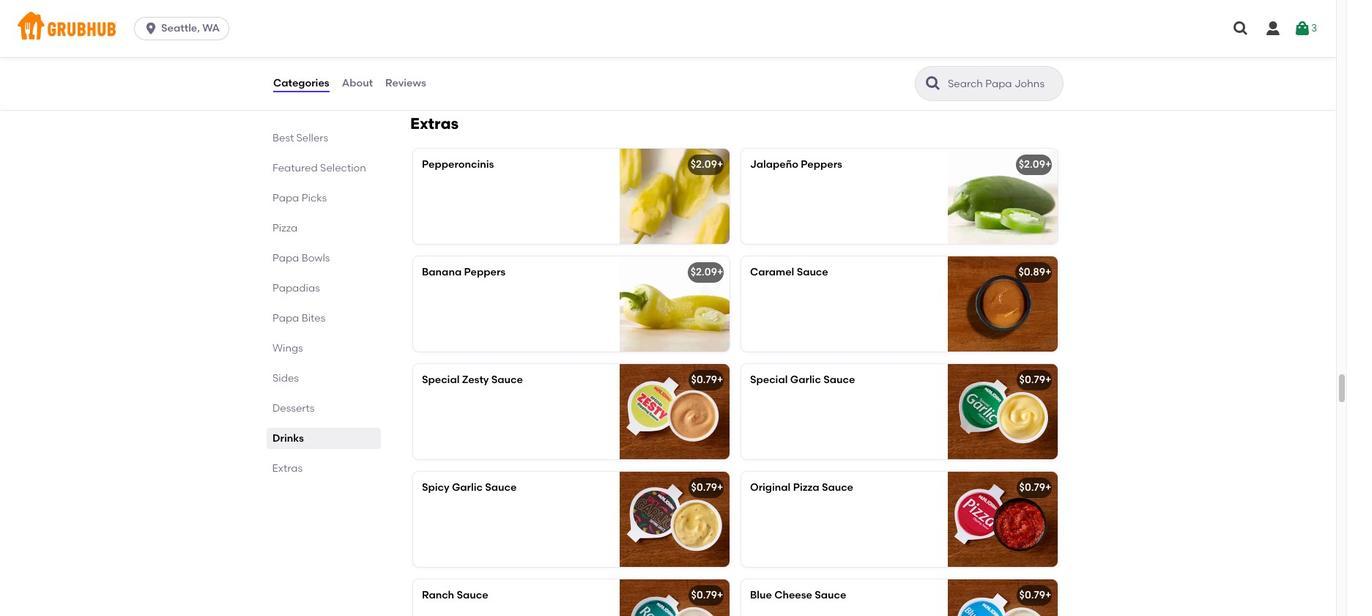 Task type: locate. For each thing, give the bounding box(es) containing it.
pizza
[[273, 222, 298, 235], [793, 482, 820, 494]]

garlic for spicy
[[452, 482, 483, 494]]

0 vertical spatial peppers
[[801, 159, 843, 171]]

ranch sauce
[[422, 589, 489, 602]]

3 papa from the top
[[273, 312, 299, 325]]

wings
[[273, 342, 303, 355]]

$2.09 + for $0.89
[[691, 266, 724, 279]]

papa for papa bites
[[273, 312, 299, 325]]

extras
[[410, 115, 459, 133], [273, 462, 303, 475]]

1 vertical spatial garlic
[[452, 482, 483, 494]]

original pizza sauce
[[750, 482, 854, 494]]

1 horizontal spatial garlic
[[791, 374, 821, 386]]

0 horizontal spatial peppers
[[464, 266, 506, 279]]

1 horizontal spatial pizza
[[793, 482, 820, 494]]

0 vertical spatial pizza
[[273, 222, 298, 235]]

special
[[422, 374, 460, 386], [750, 374, 788, 386]]

0 vertical spatial garlic
[[791, 374, 821, 386]]

3
[[1312, 22, 1318, 34]]

extras down drinks
[[273, 462, 303, 475]]

$2.09 +
[[691, 159, 724, 171], [1019, 159, 1052, 171], [691, 266, 724, 279]]

extras up pepperoncinis
[[410, 115, 459, 133]]

caramel
[[750, 266, 795, 279]]

pepperoncinis
[[422, 159, 494, 171]]

original pizza sauce image
[[948, 472, 1058, 567]]

1 vertical spatial pizza
[[793, 482, 820, 494]]

wa
[[202, 22, 220, 34]]

original
[[750, 482, 791, 494]]

0 horizontal spatial garlic
[[452, 482, 483, 494]]

papa left bowls
[[273, 252, 299, 265]]

jalapeño peppers
[[750, 159, 843, 171]]

svg image
[[1294, 20, 1312, 37]]

+ for caramel sauce
[[1046, 266, 1052, 279]]

$2.09 for $2.09
[[691, 159, 718, 171]]

+ for blue cheese sauce
[[1046, 589, 1052, 602]]

2 papa from the top
[[273, 252, 299, 265]]

+ for special garlic sauce
[[1046, 374, 1052, 386]]

1 vertical spatial extras
[[273, 462, 303, 475]]

bites
[[302, 312, 326, 325]]

0 vertical spatial papa
[[273, 192, 299, 204]]

$0.79
[[692, 374, 718, 386], [1020, 374, 1046, 386], [692, 482, 718, 494], [1020, 482, 1046, 494], [692, 589, 718, 602], [1020, 589, 1046, 602]]

featured
[[273, 162, 318, 174]]

$0.79 +
[[692, 374, 724, 386], [1020, 374, 1052, 386], [692, 482, 724, 494], [1020, 482, 1052, 494], [692, 589, 724, 602], [1020, 589, 1052, 602]]

special zesty sauce
[[422, 374, 523, 386]]

+ for banana peppers
[[718, 266, 724, 279]]

0 horizontal spatial pizza
[[273, 222, 298, 235]]

+ for original pizza sauce
[[1046, 482, 1052, 494]]

1 vertical spatial peppers
[[464, 266, 506, 279]]

featured selection
[[273, 162, 366, 174]]

sauce for original pizza sauce
[[822, 482, 854, 494]]

1 horizontal spatial special
[[750, 374, 788, 386]]

sauce
[[797, 266, 829, 279], [492, 374, 523, 386], [824, 374, 856, 386], [485, 482, 517, 494], [822, 482, 854, 494], [457, 589, 489, 602], [815, 589, 847, 602]]

banana peppers image
[[620, 257, 730, 352]]

special for special zesty sauce
[[422, 374, 460, 386]]

0 horizontal spatial special
[[422, 374, 460, 386]]

0 horizontal spatial svg image
[[144, 21, 158, 36]]

best sellers
[[273, 132, 328, 144]]

cheese
[[775, 589, 813, 602]]

drinks
[[273, 432, 304, 445]]

+
[[718, 159, 724, 171], [1046, 159, 1052, 171], [718, 266, 724, 279], [1046, 266, 1052, 279], [718, 374, 724, 386], [1046, 374, 1052, 386], [718, 482, 724, 494], [1046, 482, 1052, 494], [718, 589, 724, 602], [1046, 589, 1052, 602]]

sides
[[273, 372, 299, 385]]

papa left 'bites'
[[273, 312, 299, 325]]

3 button
[[1294, 15, 1318, 42]]

blue cheese sauce
[[750, 589, 847, 602]]

peppers right banana
[[464, 266, 506, 279]]

garlic
[[791, 374, 821, 386], [452, 482, 483, 494]]

2 horizontal spatial svg image
[[1265, 20, 1283, 37]]

1 horizontal spatial svg image
[[1233, 20, 1250, 37]]

2 special from the left
[[750, 374, 788, 386]]

zesty
[[462, 374, 489, 386]]

special garlic sauce
[[750, 374, 856, 386]]

blue cheese sauce image
[[948, 580, 1058, 616]]

papa
[[273, 192, 299, 204], [273, 252, 299, 265], [273, 312, 299, 325]]

svg image inside seattle, wa button
[[144, 21, 158, 36]]

$0.89
[[1019, 266, 1046, 279]]

reviews button
[[385, 57, 427, 110]]

$0.79 for blue cheese sauce
[[1020, 589, 1046, 602]]

peppers right jalapeño
[[801, 159, 843, 171]]

+ for special zesty sauce
[[718, 374, 724, 386]]

svg image
[[1233, 20, 1250, 37], [1265, 20, 1283, 37], [144, 21, 158, 36]]

garlic for special
[[791, 374, 821, 386]]

spicy
[[422, 482, 450, 494]]

papa for papa picks
[[273, 192, 299, 204]]

peppers for jalapeño peppers
[[801, 159, 843, 171]]

categories
[[273, 77, 330, 89]]

pizza down papa picks
[[273, 222, 298, 235]]

$0.79 + for special zesty sauce
[[692, 374, 724, 386]]

1 special from the left
[[422, 374, 460, 386]]

1 horizontal spatial extras
[[410, 115, 459, 133]]

$0.79 + for spicy garlic sauce
[[692, 482, 724, 494]]

$2.09 + for $2.09
[[691, 159, 724, 171]]

2 vertical spatial papa
[[273, 312, 299, 325]]

about button
[[341, 57, 374, 110]]

blue
[[750, 589, 772, 602]]

$0.79 for original pizza sauce
[[1020, 482, 1046, 494]]

$0.79 for special zesty sauce
[[692, 374, 718, 386]]

sauce for special zesty sauce
[[492, 374, 523, 386]]

$2.09
[[691, 159, 718, 171], [1019, 159, 1046, 171], [691, 266, 718, 279]]

seattle, wa
[[161, 22, 220, 34]]

0 vertical spatial extras
[[410, 115, 459, 133]]

about
[[342, 77, 373, 89]]

$0.89 +
[[1019, 266, 1052, 279]]

1 vertical spatial papa
[[273, 252, 299, 265]]

1 horizontal spatial peppers
[[801, 159, 843, 171]]

pizza right original
[[793, 482, 820, 494]]

peppers
[[801, 159, 843, 171], [464, 266, 506, 279]]

+ for ranch sauce
[[718, 589, 724, 602]]

papa left picks
[[273, 192, 299, 204]]

1 papa from the top
[[273, 192, 299, 204]]

caramel sauce image
[[948, 257, 1058, 352]]



Task type: vqa. For each thing, say whether or not it's contained in the screenshot.


Task type: describe. For each thing, give the bounding box(es) containing it.
sauce for special garlic sauce
[[824, 374, 856, 386]]

aquafina image
[[948, 0, 1058, 84]]

$0.79 for spicy garlic sauce
[[692, 482, 718, 494]]

banana
[[422, 266, 462, 279]]

Search Papa Johns search field
[[947, 77, 1059, 91]]

pepperoncinis image
[[620, 149, 730, 244]]

main navigation navigation
[[0, 0, 1337, 57]]

papa bites
[[273, 312, 326, 325]]

best
[[273, 132, 294, 144]]

pepsi wild cherry image
[[620, 0, 730, 84]]

caramel sauce
[[750, 266, 829, 279]]

$2.09 for $0.89
[[691, 266, 718, 279]]

papa picks
[[273, 192, 327, 204]]

special for special garlic sauce
[[750, 374, 788, 386]]

sauce for spicy garlic sauce
[[485, 482, 517, 494]]

sauce for blue cheese sauce
[[815, 589, 847, 602]]

papa for papa bowls
[[273, 252, 299, 265]]

ranch sauce image
[[620, 580, 730, 616]]

$0.79 + for blue cheese sauce
[[1020, 589, 1052, 602]]

spicy garlic sauce
[[422, 482, 517, 494]]

reviews
[[386, 77, 426, 89]]

special garlic sauce image
[[948, 364, 1058, 460]]

banana peppers
[[422, 266, 506, 279]]

categories button
[[273, 57, 330, 110]]

search icon image
[[925, 75, 943, 92]]

ranch
[[422, 589, 455, 602]]

bowls
[[302, 252, 330, 265]]

spicy garlic sauce image
[[620, 472, 730, 567]]

sellers
[[296, 132, 328, 144]]

$0.79 for special garlic sauce
[[1020, 374, 1046, 386]]

papa bowls
[[273, 252, 330, 265]]

desserts
[[273, 402, 315, 415]]

$0.79 + for ranch sauce
[[692, 589, 724, 602]]

seattle,
[[161, 22, 200, 34]]

$0.79 + for original pizza sauce
[[1020, 482, 1052, 494]]

0 horizontal spatial extras
[[273, 462, 303, 475]]

$0.79 + for special garlic sauce
[[1020, 374, 1052, 386]]

papadias
[[273, 282, 320, 295]]

+ for spicy garlic sauce
[[718, 482, 724, 494]]

special zesty sauce image
[[620, 364, 730, 460]]

seattle, wa button
[[134, 17, 235, 40]]

selection
[[320, 162, 366, 174]]

peppers for banana peppers
[[464, 266, 506, 279]]

$0.79 for ranch sauce
[[692, 589, 718, 602]]

jalapeño peppers image
[[948, 149, 1058, 244]]

picks
[[302, 192, 327, 204]]

jalapeño
[[750, 159, 799, 171]]

+ for pepperoncinis
[[718, 159, 724, 171]]



